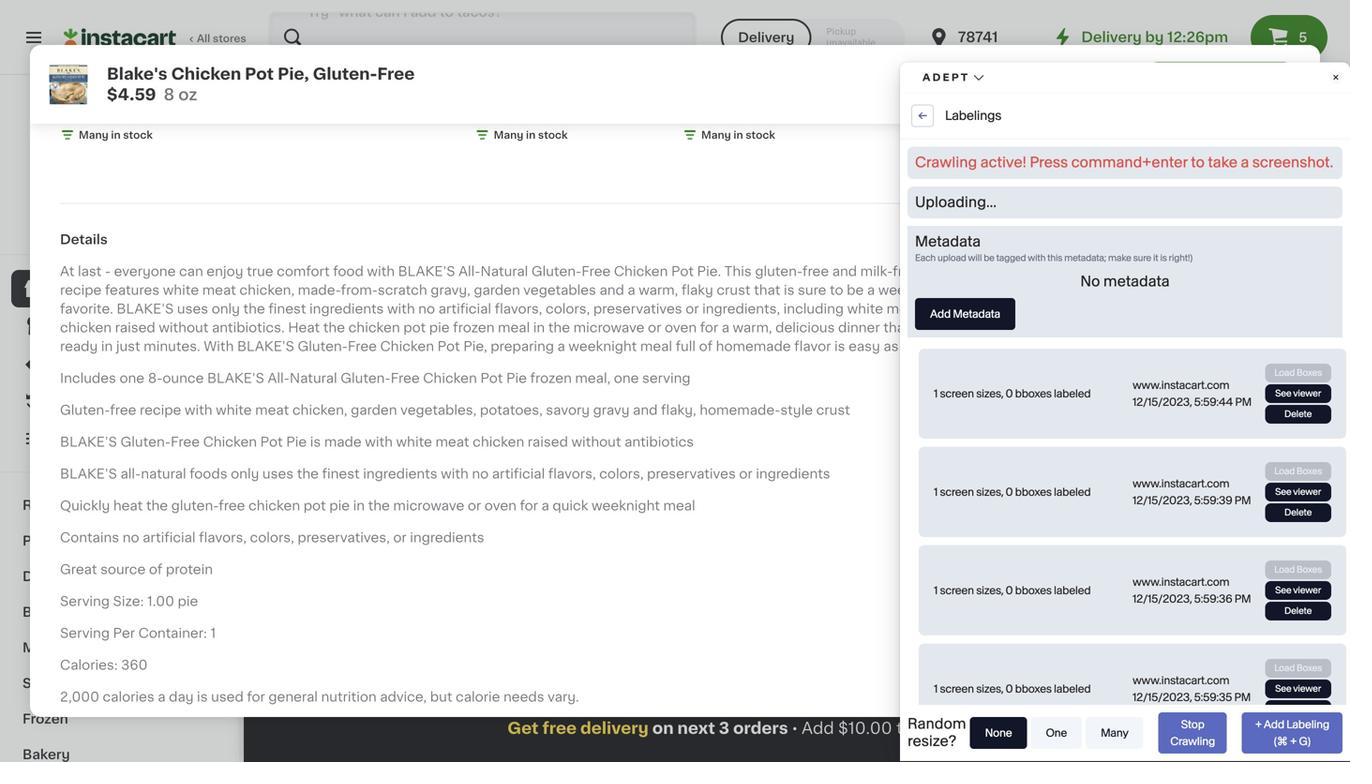 Task type: describe. For each thing, give the bounding box(es) containing it.
2 vertical spatial colors,
[[250, 531, 294, 544]]

meal inside 5 udi's gluten free italian sausage lasagna frozen meal
[[1098, 93, 1130, 106]]

1 vertical spatial weeknight
[[569, 340, 637, 353]]

buy any 3, save $2.50 see eligible items
[[804, 512, 922, 540]]

blake's for 4 blake's chicken pot pie, gluten-free
[[281, 413, 328, 426]]

blake's down antibiotics.
[[237, 340, 294, 353]]

$10.06 per package (estimated) element
[[979, 11, 1138, 35]]

gluten for life
[[1059, 413, 1103, 426]]

a right much
[[1210, 631, 1217, 641]]

in down bake
[[941, 111, 951, 121]]

10%
[[1259, 488, 1282, 498]]

the up contains no artificial flavors, colors, preservatives, or ingredients
[[297, 467, 319, 480]]

2 horizontal spatial serving
[[1051, 324, 1097, 335]]

jennie-
[[804, 38, 855, 51]]

0 horizontal spatial per
[[1028, 324, 1049, 335]]

without inside at last - everyone can enjoy true comfort food with blake's all-natural gluten-free chicken pot pie. this gluten-free and milk-free recipe features white meat chicken, made-from-scratch gravy, garden vegetables and a warm, flaky crust that is sure to be a weeknight favorite. blake's uses only the finest ingredients with no artificial flavors, colors, preservatives or ingredients, including white meat chicken raised without antibiotics. heat the chicken pot pie frozen meal in the microwave or oven for a warm, delicious dinner that's ready in just minutes. with blake's gluten-free chicken pot pie, preparing a weeknight meal full of homemade flavor is easy as pie.
[[159, 321, 208, 334]]

serving inside '* the % daily value (dv) tells you how much a nutrient in a serving of food contributes to a daily diet. 2,000 calories a day is used for general nutrition advice.'
[[986, 643, 1024, 653]]

1 vertical spatial and
[[600, 283, 624, 297]]

frozen inside 5 udi's gluten free italian sausage lasagna frozen meal
[[1216, 74, 1260, 87]]

$ for $ 8 19
[[459, 14, 466, 24]]

amy's for 6 amy's kitchen broccoli & cheddar bake meal bowl 9.5 oz
[[890, 55, 931, 69]]

free up includes one 8-ounce blake's all-natural gluten-free chicken pot pie frozen meal, one serving
[[348, 340, 377, 353]]

1 vertical spatial preservatives
[[647, 467, 736, 480]]

2 vertical spatial artificial
[[143, 531, 196, 544]]

free up '4 blake's chicken pot pie, gluten-free'
[[324, 368, 347, 378]]

in down 'h-e-b organic ground turkey'
[[526, 130, 536, 140]]

view more for 2nd view more popup button from the bottom of the page
[[1116, 164, 1187, 177]]

many in stock for amy's kitchen roasted poblano enchilada
[[474, 469, 548, 479]]

30mg
[[1046, 488, 1076, 498]]

ingredients up quickly heat the gluten-free chicken pot pie in the microwave or oven for a quick weeknight meal
[[363, 467, 437, 480]]

1 vertical spatial no
[[472, 467, 489, 480]]

with right made
[[365, 435, 393, 448]]

& for eggs
[[62, 570, 73, 583]]

many down 'h-e-b organic ground turkey'
[[494, 130, 523, 140]]

flavors, inside at last - everyone can enjoy true comfort food with blake's all-natural gluten-free chicken pot pie. this gluten-free and milk-free recipe features white meat chicken, made-from-scratch gravy, garden vegetables and a warm, flaky crust that is sure to be a weeknight favorite. blake's uses only the finest ingredients with no artificial flavors, colors, preservatives or ingredients, including white meat chicken raised without antibiotics. heat the chicken pot pie frozen meal in the microwave or oven for a warm, delicious dinner that's ready in just minutes. with blake's gluten-free chicken pot pie, preparing a weeknight meal full of homemade flavor is easy as pie.
[[495, 302, 542, 315]]

$ 9 39
[[1157, 388, 1193, 408]]

style
[[780, 403, 813, 417]]

raised inside at last - everyone can enjoy true comfort food with blake's all-natural gluten-free chicken pot pie. this gluten-free and milk-free recipe features white meat chicken, made-from-scratch gravy, garden vegetables and a warm, flaky crust that is sure to be a weeknight favorite. blake's uses only the finest ingredients with no artificial flavors, colors, preservatives or ingredients, including white meat chicken raised without antibiotics. heat the chicken pot pie frozen meal in the microwave or oven for a warm, delicious dinner that's ready in just minutes. with blake's gluten-free chicken pot pie, preparing a weeknight meal full of homemade flavor is easy as pie.
[[115, 321, 155, 334]]

1 vertical spatial 360
[[121, 659, 148, 672]]

8%
[[1264, 582, 1282, 592]]

chicken down from-
[[348, 321, 400, 334]]

0 horizontal spatial 2,000
[[60, 690, 99, 704]]

fat inside "9 h-e-b 80% lean/20% fat ground turkey"
[[1153, 57, 1174, 70]]

with down poblano
[[441, 467, 469, 480]]

15g
[[1028, 394, 1046, 405]]

crust inside at last - everyone can enjoy true comfort food with blake's all-natural gluten-free chicken pot pie. this gluten-free and milk-free recipe features white meat chicken, made-from-scratch gravy, garden vegetables and a warm, flaky crust that is sure to be a weeknight favorite. blake's uses only the finest ingredients with no artificial flavors, colors, preservatives or ingredients, including white meat chicken raised without antibiotics. heat the chicken pot pie frozen meal in the microwave or oven for a warm, delicious dinner that's ready in just minutes. with blake's gluten-free chicken pot pie, preparing a weeknight meal full of homemade flavor is easy as pie.
[[717, 283, 751, 297]]

$ for $ 5 09
[[285, 14, 292, 24]]

cholesterol 30mg
[[977, 488, 1076, 498]]

1 vertical spatial chicken,
[[292, 403, 347, 417]]

turkey inside "9 h-e-b 80% lean/20% fat ground turkey"
[[1230, 57, 1274, 70]]

free up sure
[[802, 265, 829, 278]]

for inside '* the % daily value (dv) tells you how much a nutrient in a serving of food contributes to a daily diet. 2,000 calories a day is used for general nutrition advice.'
[[1100, 655, 1115, 665]]

many down $4.59
[[79, 130, 108, 140]]

ground inside "9 h-e-b 80% lean/20% fat ground turkey"
[[1177, 57, 1227, 70]]

5 inside 5 udi's gluten free italian sausage lasagna frozen meal
[[1108, 31, 1121, 50]]

the up antibiotics.
[[243, 302, 265, 315]]

lean/20%
[[1230, 38, 1295, 51]]

in inside '* the % daily value (dv) tells you how much a nutrient in a serving of food contributes to a daily diet. 2,000 calories a day is used for general nutrition advice.'
[[1263, 631, 1273, 641]]

all
[[197, 33, 210, 44]]

pie, inside blake's chicken pot pie, gluten-free $4.59 8 oz
[[278, 66, 309, 82]]

blake's down it
[[60, 435, 117, 448]]

no inside at last - everyone can enjoy true comfort food with blake's all-natural gluten-free chicken pot pie. this gluten-free and milk-free recipe features white meat chicken, made-from-scratch gravy, garden vegetables and a warm, flaky crust that is sure to be a weeknight favorite. blake's uses only the finest ingredients with no artificial flavors, colors, preservatives or ingredients, including white meat chicken raised without antibiotics. heat the chicken pot pie frozen meal in the microwave or oven for a warm, delicious dinner that's ready in just minutes. with blake's gluten-free chicken pot pie, preparing a weeknight meal full of homemade flavor is easy as pie.
[[418, 302, 435, 315]]

% inside '* the % daily value (dv) tells you how much a nutrient in a serving of food contributes to a daily diet. 2,000 calories a day is used for general nutrition advice.'
[[1008, 631, 1017, 641]]

serving size: 1.00 pie
[[60, 595, 198, 608]]

93%/7%
[[861, 57, 914, 70]]

a left the quick
[[541, 499, 549, 512]]

to inside treatment tracker modal dialog
[[896, 721, 913, 736]]

thighs
[[1036, 76, 1080, 89]]

white down with
[[216, 403, 252, 417]]

pot up 'flaky'
[[671, 265, 694, 278]]

delivery for delivery
[[738, 31, 794, 44]]

see
[[804, 529, 825, 540]]

fajitas
[[979, 94, 1021, 107]]

natural
[[141, 467, 186, 480]]

oz inside 6 amy's kitchen broccoli & cheddar bake meal bowl 9.5 oz
[[909, 92, 922, 103]]

pizza up 11.25
[[630, 451, 664, 464]]

add button up qualify.
[[886, 656, 958, 690]]

delivery button
[[721, 19, 811, 56]]

2 vertical spatial weeknight
[[592, 499, 660, 512]]

2 vertical spatial meal
[[663, 499, 695, 512]]

a right be
[[867, 283, 875, 297]]

pot down gravy,
[[437, 340, 460, 353]]

microwave inside at last - everyone can enjoy true comfort food with blake's all-natural gluten-free chicken pot pie. this gluten-free and milk-free recipe features white meat chicken, made-from-scratch gravy, garden vegetables and a warm, flaky crust that is sure to be a weeknight favorite. blake's uses only the finest ingredients with no artificial flavors, colors, preservatives or ingredients, including white meat chicken raised without antibiotics. heat the chicken pot pie frozen meal in the microwave or oven for a warm, delicious dinner that's ready in just minutes. with blake's gluten-free chicken pot pie, preparing a weeknight meal full of homemade flavor is easy as pie.
[[573, 321, 645, 334]]

lasagna
[[1158, 74, 1213, 87]]

5 left organic
[[486, 31, 499, 50]]

gluten- inside blake's chicken pot pie, gluten-free $4.59 8 oz
[[313, 66, 377, 82]]

french
[[701, 432, 747, 445]]

chicken inside zatarain's frozen blackened chicken alfredo 24 oz
[[1226, 432, 1280, 445]]

items
[[868, 529, 898, 540]]

per inside nutrition facts servings per container serving size
[[1050, 275, 1073, 289]]

1 horizontal spatial raised
[[528, 435, 568, 448]]

/
[[1051, 109, 1055, 119]]

blake's down with
[[207, 372, 264, 385]]

0 horizontal spatial flavors,
[[199, 531, 247, 544]]

with down ounce
[[185, 403, 212, 417]]

1 horizontal spatial 360
[[1219, 337, 1282, 367]]

frozen inside '4 blake's all-natural gluten free shepherd's pie frozen meal'
[[194, 74, 239, 87]]

pie inside '4 blake's all-natural gluten free shepherd's pie frozen meal'
[[170, 74, 191, 87]]

frozen inside zatarain's frozen blackened chicken alfredo 24 oz
[[1220, 413, 1264, 426]]

quickly heat the gluten-free chicken pot pie in the microwave or oven for a quick weeknight meal
[[60, 499, 695, 512]]

view more for 2nd view more popup button from the top
[[1116, 595, 1187, 609]]

1 vertical spatial nutrition
[[321, 690, 377, 704]]

serving per container: 1
[[60, 627, 216, 640]]

free inside 5 udi's gluten free italian sausage lasagna frozen meal
[[1181, 55, 1210, 69]]

meat up that's
[[887, 302, 920, 315]]

all- down heat
[[268, 372, 290, 385]]

0 horizontal spatial calories
[[103, 690, 154, 704]]

b for 93/7
[[661, 38, 670, 51]]

it
[[82, 395, 92, 408]]

serving for serving per container: 1
[[60, 627, 110, 640]]

add to cart
[[1174, 76, 1268, 92]]

amy's for 6 amy's kitchen roasted poblano enchilada
[[456, 413, 496, 426]]

100% satisfaction guarantee button
[[29, 221, 210, 240]]

frozen inside 4 stouffer's frozen pizza - pepperoni french bread pizza 11.25 oz
[[698, 413, 742, 426]]

meat down enjoy
[[202, 283, 236, 297]]

blackened
[[1153, 432, 1223, 445]]

all-
[[120, 467, 141, 480]]

satisfaction
[[79, 227, 142, 238]]

frozen right digiorno
[[866, 413, 911, 426]]

kitchen for 6 amy's kitchen roasted poblano enchilada
[[499, 413, 550, 426]]

many in stock for life cuisine gluten free lifestyle cauliflower crust pepperoni pizza
[[998, 488, 1072, 498]]

or down french
[[739, 467, 753, 480]]

with
[[204, 340, 234, 353]]

size
[[1039, 295, 1070, 308]]

flaky
[[681, 283, 713, 297]]

$ for $ 13 99
[[808, 14, 815, 24]]

a down ingredients,
[[722, 321, 729, 334]]

size:
[[113, 595, 144, 608]]

1 vertical spatial gluten-
[[171, 499, 219, 512]]

free up vegetables,
[[391, 372, 420, 385]]

natural inside h-e-b value pack natural boneless skinless chicken breasts
[[281, 57, 329, 70]]

the down vegetables
[[548, 321, 570, 334]]

many down cheddar
[[909, 111, 939, 121]]

the right heat
[[323, 321, 345, 334]]

0 horizontal spatial oven
[[485, 499, 517, 512]]

add inside add to cart button
[[1174, 76, 1208, 92]]

& for candy
[[75, 677, 86, 690]]

item carousel region containing view more
[[281, 583, 1313, 762]]

1 vertical spatial artificial
[[492, 467, 545, 480]]

pizza up bread in the bottom of the page
[[745, 413, 779, 426]]

chicken inside '4 blake's chicken pot pie, gluten-free'
[[331, 413, 385, 426]]

lifestyle
[[979, 432, 1036, 445]]

% daily value*
[[1201, 376, 1282, 386]]

white up dinner at the top
[[847, 302, 883, 315]]

e- for value
[[298, 38, 312, 51]]

turkey inside "h-e-b 93/7 lean ground turkey"
[[683, 57, 727, 70]]

0 horizontal spatial pie
[[178, 595, 198, 608]]

free inside treatment tracker modal dialog
[[542, 721, 577, 736]]

pizza left trans
[[923, 432, 957, 445]]

again
[[95, 395, 132, 408]]

many in stock for amy's kitchen broccoli & cheddar bake meal bowl
[[909, 111, 983, 121]]

value*
[[1245, 376, 1282, 386]]

many left the 30mg
[[998, 488, 1027, 498]]

4 for 4 blake's chicken pot pie, gluten-free
[[292, 388, 306, 408]]

0 horizontal spatial of
[[149, 563, 163, 576]]

/pkg (est.)
[[1036, 12, 1113, 27]]

digiorno
[[804, 413, 863, 426]]

a up more
[[1030, 655, 1036, 665]]

in up "preservatives,"
[[353, 499, 365, 512]]

delicious
[[775, 321, 835, 334]]

free inside life cuisine gluten free lifestyle cauliflower crust pepperoni pizza
[[1107, 413, 1136, 426]]

in down poblano
[[507, 469, 516, 479]]

lists link
[[11, 420, 228, 458]]

daily inside '* the % daily value (dv) tells you how much a nutrient in a serving of food contributes to a daily diet. 2,000 calories a day is used for general nutrition advice.'
[[1020, 631, 1046, 641]]

serving for serving size: 1.00 pie
[[60, 595, 110, 608]]

udi's
[[1098, 55, 1130, 69]]

meat
[[23, 641, 57, 654]]

stouffer's
[[630, 413, 694, 426]]

pot up potatoes, on the left of the page
[[480, 372, 503, 385]]

item carousel region containing 4
[[281, 151, 1313, 568]]

deals link
[[11, 345, 228, 383]]

0 vertical spatial weeknight
[[878, 283, 947, 297]]

$ 13 99
[[808, 13, 853, 33]]

pot inside blake's chicken pot pie, gluten-free $4.59 8 oz
[[245, 66, 274, 82]]

next
[[677, 721, 715, 736]]

the up "preservatives,"
[[368, 499, 390, 512]]

many down "h-e-b 93/7 lean ground turkey" at top
[[701, 130, 731, 140]]

1 vertical spatial flavors,
[[548, 467, 596, 480]]

2 vertical spatial and
[[633, 403, 658, 417]]

or down quickly heat the gluten-free chicken pot pie in the microwave or oven for a quick weeknight meal
[[393, 531, 407, 544]]

seasoned
[[1036, 57, 1102, 70]]

frozen inside frozen link
[[23, 713, 68, 726]]

blake's gluten-free chicken pot pie is made with white meat chicken raised without antibiotics
[[60, 435, 694, 448]]

0 horizontal spatial used
[[211, 690, 244, 704]]

$ for $ 4 89
[[983, 389, 989, 399]]

4 for 4 blake's all-natural gluten free shepherd's pie frozen meal
[[71, 31, 85, 50]]

to inside button
[[1212, 76, 1229, 92]]

$ 5 19
[[634, 13, 667, 33]]

includes for includes 4g added sugars
[[1014, 582, 1059, 592]]

with up from-
[[367, 265, 395, 278]]

oz inside blake's chicken pot pie, gluten-free $4.59 8 oz
[[178, 87, 197, 103]]

or down blake's all-natural foods only uses the finest ingredients with no artificial flavors, colors, preservatives or ingredients
[[468, 499, 481, 512]]

1 vertical spatial only
[[231, 467, 259, 480]]

pepperoni inside 4 stouffer's frozen pizza - pepperoni french bread pizza 11.25 oz
[[630, 432, 698, 445]]

chicken inside h-e-b value pack natural boneless skinless chicken breasts
[[339, 76, 393, 89]]

meat & seafood link
[[11, 630, 228, 666]]

on
[[652, 721, 674, 736]]

1 horizontal spatial %
[[1201, 376, 1211, 386]]

a right preparing
[[557, 340, 565, 353]]

service type group
[[721, 19, 905, 56]]

day inside '* the % daily value (dv) tells you how much a nutrient in a serving of food contributes to a daily diet. 2,000 calories a day is used for general nutrition advice.'
[[1038, 655, 1058, 665]]

preservatives inside at last - everyone can enjoy true comfort food with blake's all-natural gluten-free chicken pot pie. this gluten-free and milk-free recipe features white meat chicken, made-from-scratch gravy, garden vegetables and a warm, flaky crust that is sure to be a weeknight favorite. blake's uses only the finest ingredients with no artificial flavors, colors, preservatives or ingredients, including white meat chicken raised without antibiotics. heat the chicken pot pie frozen meal in the microwave or oven for a warm, delicious dinner that's ready in just minutes. with blake's gluten-free chicken pot pie, preparing a weeknight meal full of homemade flavor is easy as pie.
[[593, 302, 682, 315]]

oz inside 10 digiorno frozen pizza - frozen pepperoni pizza - stuffed crust pizza 22.2 oz many in stock
[[830, 469, 842, 479]]

pie left made
[[286, 435, 307, 448]]

white down can
[[163, 283, 199, 297]]

life
[[979, 413, 1003, 426]]

this
[[724, 265, 752, 278]]

free inside '4 blake's chicken pot pie, gluten-free'
[[331, 432, 361, 445]]

delivery by 12:26pm
[[1081, 30, 1228, 44]]

or up flaky,
[[648, 321, 661, 334]]

b for value
[[312, 38, 321, 51]]

1 vertical spatial general
[[269, 690, 318, 704]]

frozen down digiorno
[[804, 432, 849, 445]]

0g
[[1042, 432, 1056, 442]]

free up natural
[[171, 435, 200, 448]]

seafood
[[75, 641, 131, 654]]

1 vertical spatial frozen
[[530, 372, 572, 385]]

organic
[[499, 38, 551, 51]]

o
[[855, 38, 867, 51]]

nutrition inside '* the % daily value (dv) tells you how much a nutrient in a serving of food contributes to a daily diet. 2,000 calories a day is used for general nutrition advice.'
[[1159, 655, 1204, 665]]

in left the just
[[101, 340, 113, 353]]

h-e-b logo image
[[78, 98, 161, 180]]

kitchen for 6 amy's kitchen broccoli & cheddar bake meal bowl 9.5 oz
[[934, 55, 985, 69]]

pie, inside at last - everyone can enjoy true comfort food with blake's all-natural gluten-free chicken pot pie. this gluten-free and milk-free recipe features white meat chicken, made-from-scratch gravy, garden vegetables and a warm, flaky crust that is sure to be a weeknight favorite. blake's uses only the finest ingredients with no artificial flavors, colors, preservatives or ingredients, including white meat chicken raised without antibiotics. heat the chicken pot pie frozen meal in the microwave or oven for a warm, delicious dinner that's ready in just minutes. with blake's gluten-free chicken pot pie, preparing a weeknight meal full of homemade flavor is easy as pie.
[[463, 340, 487, 353]]

free down foods
[[219, 499, 245, 512]]

of inside '* the % daily value (dv) tells you how much a nutrient in a serving of food contributes to a daily diet. 2,000 calories a day is used for general nutrition advice.'
[[1027, 643, 1038, 653]]

- left life
[[951, 413, 957, 426]]

for
[[1084, 76, 1105, 89]]

at last - everyone can enjoy true comfort food with blake's all-natural gluten-free chicken pot pie. this gluten-free and milk-free recipe features white meat chicken, made-from-scratch gravy, garden vegetables and a warm, flaky crust that is sure to be a weeknight favorite. blake's uses only the finest ingredients with no artificial flavors, colors, preservatives or ingredients, including white meat chicken raised without antibiotics. heat the chicken pot pie frozen meal in the microwave or oven for a warm, delicious dinner that's ready in just minutes. with blake's gluten-free chicken pot pie, preparing a weeknight meal full of homemade flavor is easy as pie.
[[60, 265, 947, 353]]

that's
[[883, 321, 921, 334]]

10 for 10 digiorno frozen pizza - frozen pepperoni pizza - stuffed crust pizza 22.2 oz many in stock
[[815, 388, 838, 408]]

alfredo
[[1153, 451, 1201, 464]]

the right the heat
[[146, 499, 168, 512]]

chicken down potatoes, on the left of the page
[[473, 435, 524, 448]]

product group containing 4
[[979, 219, 1138, 504]]

1 vertical spatial crust
[[816, 403, 850, 417]]

h-e-b organic ground turkey
[[456, 38, 604, 70]]

or down 'flaky'
[[686, 302, 699, 315]]

5 left 09 at the top of page
[[292, 13, 305, 33]]

blake's for 4 blake's all-natural chicken pot pie frozen meal
[[268, 55, 314, 69]]

lists
[[53, 432, 85, 445]]

ingredients down bread in the bottom of the page
[[756, 467, 830, 480]]

only inside at last - everyone can enjoy true comfort food with blake's all-natural gluten-free chicken pot pie. this gluten-free and milk-free recipe features white meat chicken, made-from-scratch gravy, garden vegetables and a warm, flaky crust that is sure to be a weeknight favorite. blake's uses only the finest ingredients with no artificial flavors, colors, preservatives or ingredients, including white meat chicken raised without antibiotics. heat the chicken pot pie frozen meal in the microwave or oven for a warm, delicious dinner that's ready in just minutes. with blake's gluten-free chicken pot pie, preparing a weeknight meal full of homemade flavor is easy as pie.
[[212, 302, 240, 315]]

0 vertical spatial meal
[[498, 321, 530, 334]]

free down preparing
[[498, 368, 522, 378]]

roasted
[[554, 413, 609, 426]]

a down meat & seafood link
[[158, 690, 166, 704]]

4 for 4 stouffer's frozen pizza - pepperoni french bread pizza 11.25 oz
[[641, 388, 655, 408]]

gravy
[[593, 403, 630, 417]]

5 up "h-e-b 93/7 lean ground turkey" at top
[[641, 13, 654, 33]]

h- for h-e-b boneless skinless seasoned chicken thighs for fajitas
[[979, 38, 995, 51]]

buy it again
[[53, 395, 132, 408]]

how
[[1154, 631, 1176, 641]]

1 vertical spatial warm,
[[733, 321, 772, 334]]

blake's up gravy,
[[398, 265, 455, 278]]

in left the 30mg
[[1030, 488, 1039, 498]]

homemade
[[716, 340, 791, 353]]

4 blake's chicken pot pie, gluten-free
[[281, 388, 438, 445]]

0 vertical spatial and
[[832, 265, 857, 278]]

boneless inside h-e-b boneless skinless seasoned chicken thighs for fajitas
[[1022, 38, 1083, 51]]

is down container:
[[197, 690, 208, 704]]

product group containing 9
[[1153, 219, 1313, 482]]

natural inside 4 blake's all-natural chicken pot pie frozen meal
[[339, 55, 387, 69]]

blake's for 4 blake's all-natural gluten free shepherd's pie frozen meal
[[60, 55, 106, 68]]

gluten for 5
[[1134, 55, 1178, 69]]

meal inside 4 blake's all-natural chicken pot pie frozen meal
[[365, 74, 397, 87]]

pizza up $2.50
[[906, 451, 940, 464]]

pot inside at last - everyone can enjoy true comfort food with blake's all-natural gluten-free chicken pot pie. this gluten-free and milk-free recipe features white meat chicken, made-from-scratch gravy, garden vegetables and a warm, flaky crust that is sure to be a weeknight favorite. blake's uses only the finest ingredients with no artificial flavors, colors, preservatives or ingredients, including white meat chicken raised without antibiotics. heat the chicken pot pie frozen meal in the microwave or oven for a warm, delicious dinner that's ready in just minutes. with blake's gluten-free chicken pot pie, preparing a weeknight meal full of homemade flavor is easy as pie.
[[403, 321, 426, 334]]

100%
[[48, 227, 76, 238]]

9 inside the product 'group'
[[1164, 388, 1178, 408]]

0 vertical spatial daily
[[1214, 376, 1243, 386]]

1 horizontal spatial finest
[[322, 467, 360, 480]]

turkey,
[[870, 38, 918, 51]]

1 horizontal spatial pie
[[329, 499, 350, 512]]

snacks
[[23, 677, 72, 690]]

in up preparing
[[533, 321, 545, 334]]

4 for 4 blake's all-natural chicken pot pie frozen meal
[[278, 31, 292, 50]]

pizza inside life cuisine gluten free lifestyle cauliflower crust pepperoni pizza
[[1090, 451, 1123, 464]]

with down scratch
[[387, 302, 415, 315]]

for inside at last - everyone can enjoy true comfort food with blake's all-natural gluten-free chicken pot pie. this gluten-free and milk-free recipe features white meat chicken, made-from-scratch gravy, garden vegetables and a warm, flaky crust that is sure to be a weeknight favorite. blake's uses only the finest ingredients with no artificial flavors, colors, preservatives or ingredients, including white meat chicken raised without antibiotics. heat the chicken pot pie frozen meal in the microwave or oven for a warm, delicious dinner that's ready in just minutes. with blake's gluten-free chicken pot pie, preparing a weeknight meal full of homemade flavor is easy as pie.
[[700, 321, 718, 334]]

crust inside 10 digiorno frozen pizza - frozen pepperoni pizza - stuffed crust pizza 22.2 oz many in stock
[[866, 451, 902, 464]]

many in stock down 'h-e-b organic ground turkey'
[[494, 130, 568, 140]]

food inside '* the % daily value (dv) tells you how much a nutrient in a serving of food contributes to a daily diet. 2,000 calories a day is used for general nutrition advice.'
[[1040, 643, 1065, 653]]

general inside '* the % daily value (dv) tells you how much a nutrient in a serving of food contributes to a daily diet. 2,000 calories a day is used for general nutrition advice.'
[[1117, 655, 1157, 665]]

artificial inside at last - everyone can enjoy true comfort food with blake's all-natural gluten-free chicken pot pie. this gluten-free and milk-free recipe features white meat chicken, made-from-scratch gravy, garden vegetables and a warm, flaky crust that is sure to be a weeknight favorite. blake's uses only the finest ingredients with no artificial flavors, colors, preservatives or ingredients, including white meat chicken raised without antibiotics. heat the chicken pot pie frozen meal in the microwave or oven for a warm, delicious dinner that's ready in just minutes. with blake's gluten-free chicken pot pie, preparing a weeknight meal full of homemade flavor is easy as pie.
[[438, 302, 491, 315]]

at
[[60, 265, 74, 278]]

many down poblano
[[474, 469, 504, 479]]

8 inside blake's chicken pot pie, gluten-free $4.59 8 oz
[[164, 87, 175, 103]]

pizza left life
[[914, 413, 948, 426]]

uses inside at last - everyone can enjoy true comfort food with blake's all-natural gluten-free chicken pot pie. this gluten-free and milk-free recipe features white meat chicken, made-from-scratch gravy, garden vegetables and a warm, flaky crust that is sure to be a weeknight favorite. blake's uses only the finest ingredients with no artificial flavors, colors, preservatives or ingredients, including white meat chicken raised without antibiotics. heat the chicken pot pie frozen meal in the microwave or oven for a warm, delicious dinner that's ready in just minutes. with blake's gluten-free chicken pot pie, preparing a weeknight meal full of homemade flavor is easy as pie.
[[177, 302, 208, 315]]

recipe inside at last - everyone can enjoy true comfort food with blake's all-natural gluten-free chicken pot pie. this gluten-free and milk-free recipe features white meat chicken, made-from-scratch gravy, garden vegetables and a warm, flaky crust that is sure to be a weeknight favorite. blake's uses only the finest ingredients with no artificial flavors, colors, preservatives or ingredients, including white meat chicken raised without antibiotics. heat the chicken pot pie frozen meal in the microwave or oven for a warm, delicious dinner that's ready in just minutes. with blake's gluten-free chicken pot pie, preparing a weeknight meal full of homemade flavor is easy as pie.
[[60, 283, 102, 297]]

$5.09 per pound element
[[281, 11, 441, 35]]

1 vertical spatial recipe
[[140, 403, 181, 417]]

add button inside the product 'group'
[[886, 225, 958, 258]]

can
[[179, 265, 203, 278]]

a left 'flaky'
[[628, 283, 635, 297]]

delivery for delivery by 12:26pm
[[1081, 30, 1142, 44]]

free up vegetables
[[582, 265, 611, 278]]

5 inside 'button'
[[1299, 31, 1307, 44]]

11.25
[[630, 469, 655, 479]]

produce
[[23, 534, 80, 548]]

free up that's
[[893, 265, 919, 278]]

6 for 6 amy's kitchen roasted poblano enchilada
[[466, 388, 480, 408]]

all- inside 4 blake's all-natural chicken pot pie frozen meal
[[317, 55, 339, 69]]

many in stock down lean on the right top
[[701, 130, 775, 140]]

many in stock for blake's all-natural gluten free shepherd's pie frozen meal
[[79, 130, 153, 140]]

flaky,
[[661, 403, 696, 417]]

pie inside at last - everyone can enjoy true comfort food with blake's all-natural gluten-free chicken pot pie. this gluten-free and milk-free recipe features white meat chicken, made-from-scratch gravy, garden vegetables and a warm, flaky crust that is sure to be a weeknight favorite. blake's uses only the finest ingredients with no artificial flavors, colors, preservatives or ingredients, including white meat chicken raised without antibiotics. heat the chicken pot pie frozen meal in the microwave or oven for a warm, delicious dinner that's ready in just minutes. with blake's gluten-free chicken pot pie, preparing a weeknight meal full of homemade flavor is easy as pie.
[[429, 321, 450, 334]]

pie inside 4 blake's all-natural chicken pot pie frozen meal
[[293, 74, 314, 87]]

$4.59
[[107, 87, 156, 103]]

in down lean on the right top
[[734, 130, 743, 140]]

oz inside zatarain's frozen blackened chicken alfredo 24 oz
[[1169, 469, 1182, 479]]

white down vegetables,
[[396, 435, 432, 448]]

e- inside "9 h-e-b 80% lean/20% fat ground turkey"
[[1170, 38, 1184, 51]]

from-
[[341, 283, 378, 297]]

09
[[307, 14, 321, 24]]

dietary fiber 3g
[[992, 544, 1076, 555]]

stuffed
[[814, 451, 863, 464]]

delivery by 12:26pm link
[[1051, 26, 1228, 49]]

pie, inside '4 blake's chicken pot pie, gluten-free'
[[414, 413, 438, 426]]

blake's up quickly
[[60, 467, 117, 480]]

diet.
[[1181, 643, 1204, 653]]

free up lists link
[[110, 403, 136, 417]]

meal inside '4 blake's all-natural gluten free shepherd's pie frozen meal'
[[60, 93, 92, 106]]

23%
[[1258, 394, 1282, 405]]

more for 2nd view more popup button from the top
[[1152, 595, 1187, 609]]

by
[[1145, 30, 1164, 44]]

blake's down features
[[117, 302, 174, 315]]

chicken inside 4 blake's all-natural chicken pot pie frozen meal
[[390, 55, 444, 69]]

1 vertical spatial meal
[[640, 340, 672, 353]]

a right nutrient on the right bottom
[[1275, 631, 1282, 641]]

gluten-free for 6
[[458, 368, 522, 378]]



Task type: vqa. For each thing, say whether or not it's contained in the screenshot.
Add a cover photo to your list
no



Task type: locate. For each thing, give the bounding box(es) containing it.
calories
[[986, 655, 1027, 665], [103, 690, 154, 704]]

ingredients down from-
[[309, 302, 384, 315]]

2 vertical spatial flavors,
[[199, 531, 247, 544]]

pot down stores
[[245, 66, 274, 82]]

boneless down $10.06 per package (estimated) element
[[1022, 38, 1083, 51]]

without
[[159, 321, 208, 334], [571, 435, 621, 448]]

$ for $ 9 39
[[1157, 389, 1164, 399]]

0 vertical spatial view more button
[[1109, 151, 1208, 189]]

2.46
[[1013, 109, 1036, 119]]

1 horizontal spatial 8
[[466, 13, 480, 33]]

1 vertical spatial day
[[169, 690, 194, 704]]

1 vertical spatial view more button
[[1109, 583, 1208, 621]]

$ up life
[[983, 389, 989, 399]]

meat down the 'gluten-free recipe with white meat chicken, garden vegetables, potatoes, savory gravy and flaky, homemade-style crust'
[[435, 435, 469, 448]]

skinless inside h-e-b value pack natural boneless skinless chicken breasts
[[281, 76, 335, 89]]

0 vertical spatial 8
[[466, 13, 480, 33]]

1 gluten-free from the left
[[283, 368, 347, 378]]

kitchen up enchilada
[[499, 413, 550, 426]]

2 vertical spatial serving
[[60, 627, 110, 640]]

2 horizontal spatial turkey
[[1230, 57, 1274, 70]]

0 horizontal spatial gluten-free
[[283, 368, 347, 378]]

0 vertical spatial %
[[1201, 376, 1211, 386]]

free
[[1181, 55, 1210, 69], [377, 66, 415, 82], [60, 74, 89, 87], [582, 265, 611, 278], [348, 340, 377, 353], [324, 368, 347, 378], [498, 368, 522, 378], [391, 372, 420, 385], [1107, 413, 1136, 426], [331, 432, 361, 445], [171, 435, 200, 448]]

1 horizontal spatial boneless
[[1022, 38, 1083, 51]]

vary.
[[548, 690, 579, 704]]

1 vertical spatial microwave
[[393, 499, 464, 512]]

daily
[[1214, 376, 1243, 386], [1020, 631, 1046, 641]]

amy's up cheddar
[[890, 55, 931, 69]]

3 e- from the left
[[646, 38, 661, 51]]

buy inside buy any 3, save $2.50 see eligible items
[[806, 512, 827, 523]]

h- for h-e-b 93/7 lean ground turkey
[[630, 38, 646, 51]]

pot
[[403, 321, 426, 334], [303, 499, 326, 512]]

$ inside $ 5 09
[[285, 14, 292, 24]]

1 horizontal spatial serving
[[986, 643, 1024, 653]]

1 9 from the top
[[1164, 13, 1178, 33]]

be
[[847, 283, 864, 297]]

oz right 9.5
[[909, 92, 922, 103]]

h- inside "9 h-e-b 80% lean/20% fat ground turkey"
[[1153, 38, 1170, 51]]

frozen inside at last - everyone can enjoy true comfort food with blake's all-natural gluten-free chicken pot pie. this gluten-free and milk-free recipe features white meat chicken, made-from-scratch gravy, garden vegetables and a warm, flaky crust that is sure to be a weeknight favorite. blake's uses only the finest ingredients with no artificial flavors, colors, preservatives or ingredients, including white meat chicken raised without antibiotics. heat the chicken pot pie frozen meal in the microwave or oven for a warm, delicious dinner that's ready in just minutes. with blake's gluten-free chicken pot pie, preparing a weeknight meal full of homemade flavor is easy as pie.
[[453, 321, 495, 334]]

h-
[[281, 38, 298, 51], [456, 38, 472, 51], [630, 38, 646, 51], [979, 38, 995, 51], [1153, 38, 1170, 51]]

e- for 93/7
[[646, 38, 661, 51]]

in right nutrient on the right bottom
[[1263, 631, 1273, 641]]

chicken inside h-e-b boneless skinless seasoned chicken thighs for fajitas
[[979, 76, 1033, 89]]

pie up potatoes, on the left of the page
[[506, 372, 527, 385]]

blake's inside 4 blake's all-natural chicken pot pie frozen meal
[[268, 55, 314, 69]]

1 e- from the left
[[298, 38, 312, 51]]

fat down delivery by 12:26pm in the right of the page
[[1153, 57, 1174, 70]]

1 horizontal spatial oven
[[665, 321, 697, 334]]

a
[[628, 283, 635, 297], [867, 283, 875, 297], [722, 321, 729, 334], [557, 340, 565, 353], [541, 499, 549, 512], [1210, 631, 1217, 641], [1275, 631, 1282, 641], [1144, 643, 1150, 653], [1030, 655, 1036, 665], [158, 690, 166, 704]]

(est.)
[[1073, 12, 1113, 27]]

2 horizontal spatial colors,
[[599, 467, 644, 480]]

pie.
[[902, 340, 926, 353]]

no
[[418, 302, 435, 315], [472, 467, 489, 480], [123, 531, 139, 544]]

0 vertical spatial raised
[[115, 321, 155, 334]]

12:26pm
[[1167, 30, 1228, 44]]

0 vertical spatial microwave
[[573, 321, 645, 334]]

includes 4g added sugars
[[1014, 582, 1152, 592]]

$ up 'h-e-b organic ground turkey'
[[459, 14, 466, 24]]

is right that
[[784, 283, 795, 297]]

beverages link
[[11, 594, 228, 630]]

b inside h-e-b boneless skinless seasoned chicken thighs for fajitas
[[1009, 38, 1019, 51]]

2 e- from the left
[[472, 38, 486, 51]]

19 for 5
[[656, 14, 667, 24]]

all- down '/lb'
[[317, 55, 339, 69]]

0 horizontal spatial garden
[[351, 403, 397, 417]]

kitchen inside 6 amy's kitchen roasted poblano enchilada
[[499, 413, 550, 426]]

4 e- from the left
[[995, 38, 1009, 51]]

0 vertical spatial day
[[1038, 655, 1058, 665]]

buy for buy it again
[[53, 395, 79, 408]]

advice.
[[1206, 655, 1244, 665]]

that
[[754, 283, 780, 297]]

easy
[[849, 340, 880, 353]]

19 inside $ 5 19
[[656, 14, 667, 24]]

all-
[[110, 55, 132, 68], [317, 55, 339, 69], [459, 265, 481, 278], [268, 372, 290, 385]]

antibiotics
[[625, 435, 694, 448]]

b for organic
[[486, 38, 496, 51]]

oven inside at last - everyone can enjoy true comfort food with blake's all-natural gluten-free chicken pot pie. this gluten-free and milk-free recipe features white meat chicken, made-from-scratch gravy, garden vegetables and a warm, flaky crust that is sure to be a weeknight favorite. blake's uses only the finest ingredients with no artificial flavors, colors, preservatives or ingredients, including white meat chicken raised without antibiotics. heat the chicken pot pie frozen meal in the microwave or oven for a warm, delicious dinner that's ready in just minutes. with blake's gluten-free chicken pot pie, preparing a weeknight meal full of homemade flavor is easy as pie.
[[665, 321, 697, 334]]

0 vertical spatial boneless
[[1022, 38, 1083, 51]]

product group
[[804, 0, 964, 105], [804, 219, 964, 561], [979, 219, 1138, 504], [1153, 219, 1313, 482], [281, 651, 441, 762], [456, 651, 615, 762], [804, 651, 964, 762], [979, 651, 1138, 762], [1153, 651, 1313, 762]]

fat inside 30% trans fat 0g
[[1023, 432, 1040, 442]]

0 vertical spatial warm,
[[639, 283, 678, 297]]

9 inside "9 h-e-b 80% lean/20% fat ground turkey"
[[1164, 13, 1178, 33]]

more for 2nd view more popup button from the bottom of the page
[[1152, 164, 1187, 177]]

0 vertical spatial chicken,
[[239, 283, 295, 297]]

1 more from the top
[[1152, 164, 1187, 177]]

1 horizontal spatial pie,
[[414, 413, 438, 426]]

1 vertical spatial without
[[571, 435, 621, 448]]

zatarain's frozen blackened chicken alfredo 24 oz
[[1153, 413, 1280, 479]]

garden inside at last - everyone can enjoy true comfort food with blake's all-natural gluten-free chicken pot pie. this gluten-free and milk-free recipe features white meat chicken, made-from-scratch gravy, garden vegetables and a warm, flaky crust that is sure to be a weeknight favorite. blake's uses only the finest ingredients with no artificial flavors, colors, preservatives or ingredients, including white meat chicken raised without antibiotics. heat the chicken pot pie frozen meal in the microwave or oven for a warm, delicious dinner that's ready in just minutes. with blake's gluten-free chicken pot pie, preparing a weeknight meal full of homemade flavor is easy as pie.
[[474, 283, 520, 297]]

1 horizontal spatial ground
[[630, 57, 679, 70]]

about 2.46 lb / package
[[979, 109, 1102, 119]]

save
[[864, 512, 889, 523]]

is down contributes
[[1061, 655, 1069, 665]]

instacart logo image
[[64, 26, 176, 49]]

last
[[78, 265, 102, 278]]

6 inside 6 amy's kitchen broccoli & cheddar bake meal bowl 9.5 oz
[[901, 31, 914, 50]]

0 vertical spatial food
[[333, 265, 364, 278]]

ingredients inside at last - everyone can enjoy true comfort food with blake's all-natural gluten-free chicken pot pie. this gluten-free and milk-free recipe features white meat chicken, made-from-scratch gravy, garden vegetables and a warm, flaky crust that is sure to be a weeknight favorite. blake's uses only the finest ingredients with no artificial flavors, colors, preservatives or ingredients, including white meat chicken raised without antibiotics. heat the chicken pot pie frozen meal in the microwave or oven for a warm, delicious dinner that's ready in just minutes. with blake's gluten-free chicken pot pie, preparing a weeknight meal full of homemade flavor is easy as pie.
[[309, 302, 384, 315]]

serving down eggs
[[60, 595, 110, 608]]

many in stock down poblano
[[474, 469, 548, 479]]

all- inside at last - everyone can enjoy true comfort food with blake's all-natural gluten-free chicken pot pie. this gluten-free and milk-free recipe features white meat chicken, made-from-scratch gravy, garden vegetables and a warm, flaky crust that is sure to be a weeknight favorite. blake's uses only the finest ingredients with no artificial flavors, colors, preservatives or ingredients, including white meat chicken raised without antibiotics. heat the chicken pot pie frozen meal in the microwave or oven for a warm, delicious dinner that's ready in just minutes. with blake's gluten-free chicken pot pie, preparing a weeknight meal full of homemade flavor is easy as pie.
[[459, 265, 481, 278]]

0 horizontal spatial gluten-
[[171, 499, 219, 512]]

recipe down the 8-
[[140, 403, 181, 417]]

produce link
[[11, 523, 228, 559]]

white
[[163, 283, 199, 297], [847, 302, 883, 315], [216, 403, 252, 417], [396, 435, 432, 448]]

frozen down 'italian'
[[1216, 74, 1260, 87]]

nutrition down "diet."
[[1159, 655, 1204, 665]]

10 inside 10 digiorno frozen pizza - frozen pepperoni pizza - stuffed crust pizza 22.2 oz many in stock
[[815, 388, 838, 408]]

item carousel region
[[281, 151, 1313, 568], [281, 583, 1313, 762]]

2 horizontal spatial gluten
[[1134, 55, 1178, 69]]

to inside at last - everyone can enjoy true comfort food with blake's all-natural gluten-free chicken pot pie. this gluten-free and milk-free recipe features white meat chicken, made-from-scratch gravy, garden vegetables and a warm, flaky crust that is sure to be a weeknight favorite. blake's uses only the finest ingredients with no artificial flavors, colors, preservatives or ingredients, including white meat chicken raised without antibiotics. heat the chicken pot pie frozen meal in the microwave or oven for a warm, delicious dinner that's ready in just minutes. with blake's gluten-free chicken pot pie, preparing a weeknight meal full of homemade flavor is easy as pie.
[[830, 283, 843, 297]]

free inside blake's chicken pot pie, gluten-free $4.59 8 oz
[[377, 66, 415, 82]]

is left easy
[[834, 340, 845, 353]]

e- inside 'h-e-b organic ground turkey'
[[472, 38, 486, 51]]

turkey inside 'h-e-b organic ground turkey'
[[456, 57, 500, 70]]

chicken up contains no artificial flavors, colors, preservatives, or ingredients
[[249, 499, 300, 512]]

1 horizontal spatial gluten-free
[[458, 368, 522, 378]]

frozen inside 4 blake's all-natural chicken pot pie frozen meal
[[317, 74, 362, 87]]

1 horizontal spatial uses
[[262, 467, 294, 480]]

amy's inside 6 amy's kitchen roasted poblano enchilada
[[456, 413, 496, 426]]

3 b from the left
[[661, 38, 670, 51]]

treatment tracker modal dialog
[[244, 695, 1350, 762]]

made-
[[298, 283, 341, 297]]

product group containing 13
[[804, 0, 964, 105]]

1 turkey from the left
[[456, 57, 500, 70]]

meal left full
[[640, 340, 672, 353]]

22.2
[[804, 469, 827, 479]]

4 inside '4 blake's chicken pot pie, gluten-free'
[[292, 388, 306, 408]]

360 up candy
[[121, 659, 148, 672]]

gluten inside life cuisine gluten free lifestyle cauliflower crust pepperoni pizza
[[1059, 413, 1103, 426]]

1 vertical spatial 10
[[815, 388, 838, 408]]

free down includes one 8-ounce blake's all-natural gluten-free chicken pot pie frozen meal, one serving
[[331, 432, 361, 445]]

10 inside $10.06 per package (estimated) element
[[989, 13, 1012, 33]]

to right the $10.00
[[896, 721, 913, 736]]

of up 1.00
[[149, 563, 163, 576]]

add for add button over qualify.
[[921, 667, 949, 680]]

view for 2nd view more popup button from the bottom of the page
[[1116, 164, 1149, 177]]

1 vertical spatial raised
[[528, 435, 568, 448]]

blake's down instacart logo
[[60, 55, 106, 68]]

to down you
[[1130, 643, 1141, 653]]

recipe up favorite.
[[60, 283, 102, 297]]

chicken down favorite.
[[60, 321, 112, 334]]

artificial
[[438, 302, 491, 315], [492, 467, 545, 480], [143, 531, 196, 544]]

food inside at last - everyone can enjoy true comfort food with blake's all-natural gluten-free chicken pot pie. this gluten-free and milk-free recipe features white meat chicken, made-from-scratch gravy, garden vegetables and a warm, flaky crust that is sure to be a weeknight favorite. blake's uses only the finest ingredients with no artificial flavors, colors, preservatives or ingredients, including white meat chicken raised without antibiotics. heat the chicken pot pie frozen meal in the microwave or oven for a warm, delicious dinner that's ready in just minutes. with blake's gluten-free chicken pot pie, preparing a weeknight meal full of homemade flavor is easy as pie.
[[333, 265, 364, 278]]

1 19 from the left
[[482, 14, 494, 24]]

19 up 'h-e-b organic ground turkey'
[[482, 14, 494, 24]]

-
[[105, 265, 111, 278], [783, 413, 788, 426], [951, 413, 957, 426], [804, 451, 810, 464]]

1 horizontal spatial colors,
[[546, 302, 590, 315]]

4 inside the product 'group'
[[989, 388, 1003, 408]]

includes for includes one 8-ounce blake's all-natural gluten-free chicken pot pie frozen meal, one serving
[[60, 372, 116, 385]]

preservatives up full
[[593, 302, 682, 315]]

shop
[[53, 282, 88, 295]]

all stores
[[197, 33, 246, 44]]

1 vertical spatial colors,
[[599, 467, 644, 480]]

finest inside at last - everyone can enjoy true comfort food with blake's all-natural gluten-free chicken pot pie. this gluten-free and milk-free recipe features white meat chicken, made-from-scratch gravy, garden vegetables and a warm, flaky crust that is sure to be a weeknight favorite. blake's uses only the finest ingredients with no artificial flavors, colors, preservatives or ingredients, including white meat chicken raised without antibiotics. heat the chicken pot pie frozen meal in the microwave or oven for a warm, delicious dinner that's ready in just minutes. with blake's gluten-free chicken pot pie, preparing a weeknight meal full of homemade flavor is easy as pie.
[[268, 302, 306, 315]]

any
[[830, 512, 849, 523]]

2 h- from the left
[[456, 38, 472, 51]]

e- down $ 8 19
[[472, 38, 486, 51]]

19 for 8
[[482, 14, 494, 24]]

pot inside 4 blake's all-natural chicken pot pie frozen meal
[[268, 74, 290, 87]]

2 view more from the top
[[1116, 595, 1187, 609]]

meal left $4.59
[[60, 93, 92, 106]]

vegetables
[[523, 283, 596, 297]]

meat down antibiotics.
[[255, 403, 289, 417]]

b inside 'h-e-b organic ground turkey'
[[486, 38, 496, 51]]

cheddar
[[890, 74, 947, 87]]

1 vertical spatial uses
[[262, 467, 294, 480]]

0 horizontal spatial ground
[[555, 38, 604, 51]]

blake's inside '4 blake's all-natural gluten free shepherd's pie frozen meal'
[[60, 55, 106, 68]]

uses down can
[[177, 302, 208, 315]]

$ 5 09
[[285, 13, 321, 33]]

natural inside '4 blake's all-natural gluten free shepherd's pie frozen meal'
[[132, 55, 179, 68]]

great source of protein
[[60, 563, 213, 576]]

calorie
[[456, 690, 500, 704]]

total
[[977, 394, 1005, 405]]

1 horizontal spatial buy
[[806, 512, 827, 523]]

in
[[941, 111, 951, 121], [111, 130, 121, 140], [734, 130, 743, 140], [526, 130, 536, 140], [533, 321, 545, 334], [101, 340, 113, 353], [507, 469, 516, 479], [855, 488, 865, 498], [1030, 488, 1039, 498], [353, 499, 365, 512], [1263, 631, 1273, 641]]

one left the 8-
[[120, 372, 145, 385]]

1 view more from the top
[[1116, 164, 1187, 177]]

amy's
[[890, 55, 931, 69], [456, 413, 496, 426]]

3 h- from the left
[[630, 38, 646, 51]]

1 vertical spatial finest
[[322, 467, 360, 480]]

meal
[[365, 74, 397, 87], [986, 74, 1018, 87], [60, 93, 92, 106], [1098, 93, 1130, 106]]

container
[[1077, 275, 1144, 289]]

free up lasagna
[[1181, 55, 1210, 69]]

2 vertical spatial of
[[1027, 643, 1038, 653]]

1 crust from the left
[[866, 451, 902, 464]]

meal down pack
[[365, 74, 397, 87]]

no down poblano
[[472, 467, 489, 480]]

1 b from the left
[[312, 38, 321, 51]]

bake
[[951, 74, 983, 87]]

0 vertical spatial amy's
[[890, 55, 931, 69]]

h- inside 'h-e-b organic ground turkey'
[[456, 38, 472, 51]]

0 horizontal spatial 19
[[482, 14, 494, 24]]

1 horizontal spatial value
[[1049, 631, 1078, 641]]

2 19 from the left
[[656, 14, 667, 24]]

crust right stuffed
[[866, 451, 902, 464]]

2 view more button from the top
[[1109, 583, 1208, 621]]

1 vertical spatial fat
[[1008, 394, 1026, 405]]

e- inside h-e-b boneless skinless seasoned chicken thighs for fajitas
[[995, 38, 1009, 51]]

pepperoni down stouffer's
[[630, 432, 698, 445]]

0 vertical spatial preservatives
[[593, 302, 682, 315]]

1 horizontal spatial per
[[1050, 275, 1073, 289]]

5 e- from the left
[[1170, 38, 1184, 51]]

1 vertical spatial pot
[[303, 499, 326, 512]]

2 more from the top
[[1152, 595, 1187, 609]]

pot left made
[[260, 435, 283, 448]]

2 turkey from the left
[[683, 57, 727, 70]]

flavors, up preparing
[[495, 302, 542, 315]]

e- down $ 5 19
[[646, 38, 661, 51]]

day
[[1038, 655, 1058, 665], [169, 690, 194, 704]]

&
[[1046, 55, 1056, 69], [62, 570, 73, 583], [60, 641, 71, 654], [75, 677, 86, 690]]

boneless inside h-e-b value pack natural boneless skinless chicken breasts
[[332, 57, 393, 70]]

1 vertical spatial serving
[[642, 372, 691, 385]]

/pkg
[[1036, 12, 1069, 27]]

5 b from the left
[[1184, 38, 1193, 51]]

meal up preparing
[[498, 321, 530, 334]]

crust down lifestyle
[[979, 451, 1015, 464]]

1 h- from the left
[[281, 38, 298, 51]]

$ 8 19
[[459, 13, 494, 33]]

amy's up poblano
[[456, 413, 496, 426]]

ingredients down blake's all-natural foods only uses the finest ingredients with no artificial flavors, colors, preservatives or ingredients
[[410, 531, 484, 544]]

frozen down gravy,
[[453, 321, 495, 334]]

$ inside $ 8 19
[[459, 14, 466, 24]]

oz inside 4 stouffer's frozen pizza - pepperoni french bread pizza 11.25 oz
[[658, 469, 670, 479]]

0 vertical spatial without
[[159, 321, 208, 334]]

raised
[[115, 321, 155, 334], [528, 435, 568, 448]]

ground inside "h-e-b 93/7 lean ground turkey"
[[630, 57, 679, 70]]

gluten- inside '4 blake's chicken pot pie, gluten-free'
[[281, 432, 331, 445]]

value
[[325, 38, 360, 51], [1049, 631, 1078, 641]]

19 up "h-e-b 93/7 lean ground turkey" at top
[[656, 14, 667, 24]]

b for boneless
[[1009, 38, 1019, 51]]

natural
[[132, 55, 179, 68], [339, 55, 387, 69], [281, 57, 329, 70], [480, 265, 528, 278], [290, 372, 337, 385]]

and left flaky,
[[633, 403, 658, 417]]

1 horizontal spatial gluten
[[1059, 413, 1103, 426]]

0 horizontal spatial skinless
[[281, 76, 335, 89]]

potatoes,
[[480, 403, 543, 417]]

2,000 inside '* the % daily value (dv) tells you how much a nutrient in a serving of food contributes to a daily diet. 2,000 calories a day is used for general nutrition advice.'
[[1207, 643, 1238, 653]]

360 up % daily value*
[[1219, 337, 1282, 367]]

1 horizontal spatial flavors,
[[495, 302, 542, 315]]

5 h- from the left
[[1153, 38, 1170, 51]]

1 vertical spatial daily
[[1020, 631, 1046, 641]]

2 gluten-free from the left
[[458, 368, 522, 378]]

pepperoni inside life cuisine gluten free lifestyle cauliflower crust pepperoni pizza
[[1018, 451, 1086, 464]]

pack
[[364, 38, 396, 51]]

many inside 10 digiorno frozen pizza - frozen pepperoni pizza - stuffed crust pizza 22.2 oz many in stock
[[823, 488, 853, 498]]

$ for $ 5 19
[[634, 14, 641, 24]]

h- for h-e-b organic ground turkey
[[456, 38, 472, 51]]

natural down heat
[[290, 372, 337, 385]]

e- for boneless
[[995, 38, 1009, 51]]

full
[[676, 340, 696, 353]]

gravy,
[[431, 283, 470, 297]]

day up more button
[[1038, 655, 1058, 665]]

& for seafood
[[60, 641, 71, 654]]

3 turkey from the left
[[1230, 57, 1274, 70]]

quickly
[[60, 499, 110, 512]]

is inside '* the % daily value (dv) tells you how much a nutrient in a serving of food contributes to a daily diet. 2,000 calories a day is used for general nutrition advice.'
[[1061, 655, 1069, 665]]

add for add button within the product 'group'
[[921, 235, 949, 248]]

delivery inside button
[[738, 31, 794, 44]]

39%
[[1257, 507, 1282, 517]]

1 one from the left
[[120, 372, 145, 385]]

view for 2nd view more popup button from the top
[[1116, 595, 1149, 609]]

1 horizontal spatial general
[[1117, 655, 1157, 665]]

1 vertical spatial 2,000
[[60, 690, 99, 704]]

1 view from the top
[[1116, 164, 1149, 177]]

microwave down blake's all-natural foods only uses the finest ingredients with no artificial flavors, colors, preservatives or ingredients
[[393, 499, 464, 512]]

gluten-free down preparing
[[458, 368, 522, 378]]

to inside '* the % daily value (dv) tells you how much a nutrient in a serving of food contributes to a daily diet. 2,000 calories a day is used for general nutrition advice.'
[[1130, 643, 1141, 653]]

bakery
[[23, 748, 70, 761]]

frozen down all stores
[[194, 74, 239, 87]]

1 horizontal spatial of
[[699, 340, 713, 353]]

1 vertical spatial item carousel region
[[281, 583, 1313, 762]]

0 horizontal spatial day
[[169, 690, 194, 704]]

blake's all-natural foods only uses the finest ingredients with no artificial flavors, colors, preservatives or ingredients
[[60, 467, 830, 480]]

0 vertical spatial 10
[[989, 13, 1012, 33]]

1 horizontal spatial includes
[[1014, 582, 1059, 592]]

per
[[113, 627, 135, 640]]

serving down servings
[[977, 295, 1036, 308]]

skinless up breasts
[[281, 76, 335, 89]]

turkey up cart
[[1230, 57, 1274, 70]]

delivery
[[1081, 30, 1142, 44], [738, 31, 794, 44]]

4 inside '4 blake's all-natural gluten free shepherd's pie frozen meal'
[[71, 31, 85, 50]]

weeknight
[[878, 283, 947, 297], [569, 340, 637, 353], [592, 499, 660, 512]]

- inside at last - everyone can enjoy true comfort food with blake's all-natural gluten-free chicken pot pie. this gluten-free and milk-free recipe features white meat chicken, made-from-scratch gravy, garden vegetables and a warm, flaky crust that is sure to be a weeknight favorite. blake's uses only the finest ingredients with no artificial flavors, colors, preservatives or ingredients, including white meat chicken raised without antibiotics. heat the chicken pot pie frozen meal in the microwave or oven for a warm, delicious dinner that's ready in just minutes. with blake's gluten-free chicken pot pie, preparing a weeknight meal full of homemade flavor is easy as pie.
[[105, 265, 111, 278]]

$ left 39
[[1157, 389, 1164, 399]]

1 horizontal spatial 6
[[901, 31, 914, 50]]

0 vertical spatial frozen
[[453, 321, 495, 334]]

delivery
[[580, 721, 649, 736]]

1 vertical spatial view more
[[1116, 595, 1187, 609]]

- up 22.2
[[804, 451, 810, 464]]

microwave up the 'meal,'
[[573, 321, 645, 334]]

gluten inside 5 udi's gluten free italian sausage lasagna frozen meal
[[1134, 55, 1178, 69]]

0 vertical spatial per
[[1050, 275, 1073, 289]]

comfort
[[277, 265, 330, 278]]

0 vertical spatial kitchen
[[934, 55, 985, 69]]

4 h- from the left
[[979, 38, 995, 51]]

0 vertical spatial value
[[325, 38, 360, 51]]

10 up digiorno
[[815, 388, 838, 408]]

0 vertical spatial item carousel region
[[281, 151, 1313, 568]]

2,000 up advice. at the bottom right of the page
[[1207, 643, 1238, 653]]

10 for 10
[[989, 13, 1012, 33]]

/lb
[[329, 12, 349, 27]]

2 horizontal spatial of
[[1027, 643, 1038, 653]]

snacks & candy link
[[11, 666, 228, 701]]

0 horizontal spatial no
[[123, 531, 139, 544]]

2 vertical spatial pie
[[178, 595, 198, 608]]

add button down nutrient on the right bottom
[[1235, 656, 1307, 690]]

is left made
[[310, 435, 321, 448]]

1 horizontal spatial warm,
[[733, 321, 772, 334]]

0 vertical spatial garden
[[474, 283, 520, 297]]

frozen up french
[[698, 413, 742, 426]]

0 horizontal spatial gluten
[[183, 55, 227, 68]]

source
[[100, 563, 146, 576]]

snacks & candy
[[23, 677, 134, 690]]

meat & seafood
[[23, 641, 131, 654]]

h- inside "h-e-b 93/7 lean ground turkey"
[[630, 38, 646, 51]]

total fat 15g
[[977, 394, 1046, 405]]

2 horizontal spatial and
[[832, 265, 857, 278]]

pie up breasts
[[293, 74, 314, 87]]

2 horizontal spatial pie,
[[463, 340, 487, 353]]

stock inside 10 digiorno frozen pizza - frozen pepperoni pizza - stuffed crust pizza 22.2 oz many in stock
[[868, 488, 897, 498]]

contains
[[60, 531, 119, 544]]

to down 'italian'
[[1212, 76, 1229, 92]]

buy for buy any 3, save $2.50 see eligible items
[[806, 512, 827, 523]]

39
[[1179, 389, 1193, 399]]

h- for h-e-b value pack natural boneless skinless chicken breasts
[[281, 38, 298, 51]]

b inside "9 h-e-b 80% lean/20% fat ground turkey"
[[1184, 38, 1193, 51]]

add for add button below nutrient on the right bottom
[[1270, 667, 1298, 680]]

2 crust from the left
[[979, 451, 1015, 464]]

oz down stuffed
[[830, 469, 842, 479]]

0 horizontal spatial pepperoni
[[630, 432, 698, 445]]

0 horizontal spatial general
[[269, 690, 318, 704]]

natural up vegetables
[[480, 265, 528, 278]]

serving up meat & seafood
[[60, 627, 110, 640]]

servings
[[987, 275, 1046, 289]]

calories inside '* the % daily value (dv) tells you how much a nutrient in a serving of food contributes to a daily diet. 2,000 calories a day is used for general nutrition advice.'
[[986, 655, 1027, 665]]

gluten-free for 4
[[283, 368, 347, 378]]

product group containing 10
[[804, 219, 964, 561]]

fiber
[[1033, 544, 1060, 555]]

h- inside h-e-b value pack natural boneless skinless chicken breasts
[[281, 38, 298, 51]]

10
[[989, 13, 1012, 33], [815, 388, 838, 408]]

turkey down 93/7
[[683, 57, 727, 70]]

e- up broccoli
[[995, 38, 1009, 51]]

1 horizontal spatial gluten-
[[755, 265, 802, 278]]

gluten down delivery by 12:26pm in the right of the page
[[1134, 55, 1178, 69]]

about
[[979, 109, 1010, 119]]

2 item carousel region from the top
[[281, 583, 1313, 762]]

0 horizontal spatial recipe
[[60, 283, 102, 297]]

0 vertical spatial flavors,
[[495, 302, 542, 315]]

None search field
[[268, 11, 697, 64]]

1 horizontal spatial 2,000
[[1207, 643, 1238, 653]]

1 vertical spatial used
[[211, 690, 244, 704]]

6 for 6 amy's kitchen broccoli & cheddar bake meal bowl 9.5 oz
[[901, 31, 914, 50]]

1 vertical spatial food
[[1040, 643, 1065, 653]]

free down pack
[[377, 66, 415, 82]]

2 one from the left
[[614, 372, 639, 385]]

chicken,
[[239, 283, 295, 297], [292, 403, 347, 417]]

0 vertical spatial view
[[1116, 164, 1149, 177]]

0 horizontal spatial frozen
[[453, 321, 495, 334]]

add button
[[886, 225, 958, 258], [886, 656, 958, 690], [1235, 656, 1307, 690]]

preparing
[[491, 340, 554, 353]]

2 view from the top
[[1116, 595, 1149, 609]]

skinless
[[979, 57, 1033, 70], [281, 76, 335, 89]]

0 horizontal spatial 360
[[121, 659, 148, 672]]

add inside the product 'group'
[[921, 235, 949, 248]]

crust inside life cuisine gluten free lifestyle cauliflower crust pepperoni pizza
[[979, 451, 1015, 464]]

amount per serving
[[977, 324, 1097, 335]]

1 item carousel region from the top
[[281, 151, 1313, 568]]

colors, left "preservatives,"
[[250, 531, 294, 544]]

including
[[784, 302, 844, 315]]

sausage
[[1098, 74, 1154, 87]]

a down you
[[1144, 643, 1150, 653]]

5 left lean on the right top
[[693, 31, 706, 50]]

frozen up "bakery"
[[23, 713, 68, 726]]

blake's inside blake's chicken pot pie, gluten-free $4.59 8 oz
[[107, 66, 167, 82]]

skinless inside h-e-b boneless skinless seasoned chicken thighs for fajitas
[[979, 57, 1033, 70]]

e- for organic
[[472, 38, 486, 51]]

gluten- inside at last - everyone can enjoy true comfort food with blake's all-natural gluten-free chicken pot pie. this gluten-free and milk-free recipe features white meat chicken, made-from-scratch gravy, garden vegetables and a warm, flaky crust that is sure to be a weeknight favorite. blake's uses only the finest ingredients with no artificial flavors, colors, preservatives or ingredients, including white meat chicken raised without antibiotics. heat the chicken pot pie frozen meal in the microwave or oven for a warm, delicious dinner that's ready in just minutes. with blake's gluten-free chicken pot pie, preparing a weeknight meal full of homemade flavor is easy as pie.
[[755, 265, 802, 278]]

0 vertical spatial buy
[[53, 395, 79, 408]]

2 9 from the top
[[1164, 388, 1178, 408]]

4 b from the left
[[1009, 38, 1019, 51]]

used inside '* the % daily value (dv) tells you how much a nutrient in a serving of food contributes to a daily diet. 2,000 calories a day is used for general nutrition advice.'
[[1072, 655, 1098, 665]]

2 b from the left
[[486, 38, 496, 51]]

1 horizontal spatial and
[[633, 403, 658, 417]]

nutrient
[[1219, 631, 1261, 641]]

chicken inside blake's chicken pot pie, gluten-free $4.59 8 oz
[[171, 66, 241, 82]]

e- inside "h-e-b 93/7 lean ground turkey"
[[646, 38, 661, 51]]

1 horizontal spatial calories
[[986, 655, 1027, 665]]

b inside h-e-b value pack natural boneless skinless chicken breasts
[[312, 38, 321, 51]]

1 view more button from the top
[[1109, 151, 1208, 189]]

meal inside 6 amy's kitchen broccoli & cheddar bake meal bowl 9.5 oz
[[986, 74, 1018, 87]]

b inside "h-e-b 93/7 lean ground turkey"
[[661, 38, 670, 51]]

of left contributes
[[1027, 643, 1038, 653]]

& up thighs
[[1046, 55, 1056, 69]]

- inside 4 stouffer's frozen pizza - pepperoni french bread pizza 11.25 oz
[[783, 413, 788, 426]]



